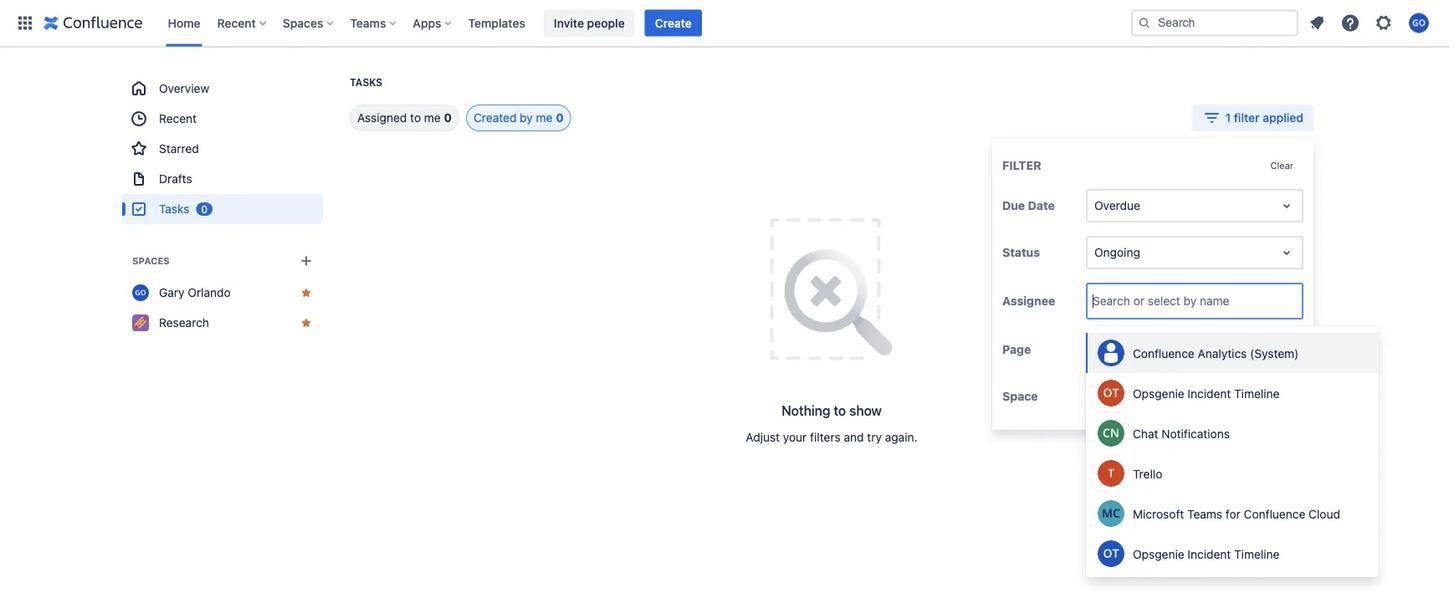 Task type: vqa. For each thing, say whether or not it's contained in the screenshot.
Starred
yes



Task type: locate. For each thing, give the bounding box(es) containing it.
timeline
[[1235, 387, 1280, 400], [1235, 547, 1280, 561]]

gary orlando link
[[122, 278, 323, 308]]

confluence down select
[[1133, 346, 1195, 360]]

date
[[1028, 199, 1055, 213]]

for
[[1226, 507, 1241, 521]]

2 timeline from the top
[[1235, 547, 1280, 561]]

incident for opsgenie incident timeline image
[[1188, 547, 1232, 561]]

timeline down (system)
[[1235, 387, 1280, 400]]

confluence image
[[44, 13, 143, 33], [44, 13, 143, 33]]

me for by
[[536, 111, 553, 125]]

0 horizontal spatial confluence
[[1133, 346, 1195, 360]]

1 opsgenie from the top
[[1133, 387, 1185, 400]]

unstar this space image
[[300, 286, 313, 300]]

me right created
[[536, 111, 553, 125]]

timeline for opsgenie incident timeline image
[[1235, 547, 1280, 561]]

1 vertical spatial opsgenie incident timeline
[[1133, 547, 1280, 561]]

0 vertical spatial by
[[520, 111, 533, 125]]

assigned
[[357, 111, 407, 125]]

create a space image
[[296, 251, 316, 271]]

1 horizontal spatial by
[[1184, 294, 1197, 308]]

1 me from the left
[[424, 111, 441, 125]]

2 horizontal spatial 0
[[556, 111, 564, 125]]

chat notifications
[[1133, 427, 1230, 441]]

1 horizontal spatial me
[[536, 111, 553, 125]]

0 vertical spatial spaces
[[283, 16, 323, 30]]

by right created
[[520, 111, 533, 125]]

due date
[[1003, 199, 1055, 213]]

tab list
[[330, 105, 571, 131]]

1 open image from the top
[[1277, 196, 1297, 216]]

spaces button
[[278, 10, 340, 36]]

opsgenie incident timeline down for
[[1133, 547, 1280, 561]]

teams left apps
[[350, 16, 386, 30]]

research
[[159, 316, 209, 330]]

invite people
[[554, 16, 625, 30]]

banner
[[0, 0, 1450, 47]]

0 vertical spatial opsgenie incident timeline
[[1133, 387, 1280, 400]]

notifications
[[1162, 427, 1230, 441]]

appswitcher icon image
[[15, 13, 35, 33]]

created by me 0
[[474, 111, 564, 125]]

drafts link
[[122, 164, 323, 194]]

0
[[444, 111, 452, 125], [556, 111, 564, 125], [201, 203, 208, 215]]

incident down for
[[1188, 547, 1232, 561]]

help icon image
[[1341, 13, 1361, 33]]

select...
[[1095, 343, 1139, 357], [1095, 390, 1139, 404]]

open image for space
[[1277, 387, 1297, 407]]

to left show
[[834, 403, 846, 419]]

nothing to show
[[782, 403, 882, 419]]

home
[[168, 16, 201, 30]]

select... up opsgenie incident timeline icon
[[1095, 343, 1139, 357]]

0 horizontal spatial to
[[410, 111, 421, 125]]

spaces
[[283, 16, 323, 30], [132, 256, 170, 267]]

opsgenie incident timeline for opsgenie incident timeline image
[[1133, 547, 1280, 561]]

0 vertical spatial to
[[410, 111, 421, 125]]

1 horizontal spatial 0
[[444, 111, 452, 125]]

me right assigned
[[424, 111, 441, 125]]

0 vertical spatial tasks
[[350, 77, 383, 88]]

0 down drafts link
[[201, 203, 208, 215]]

0 left created
[[444, 111, 452, 125]]

confluence
[[1133, 346, 1195, 360], [1244, 507, 1306, 521]]

banner containing home
[[0, 0, 1450, 47]]

opsgenie
[[1133, 387, 1185, 400], [1133, 547, 1185, 561]]

to
[[410, 111, 421, 125], [834, 403, 846, 419]]

try
[[867, 431, 882, 444]]

tasks up assigned
[[350, 77, 383, 88]]

0 right created
[[556, 111, 564, 125]]

create link
[[645, 10, 702, 36]]

0 horizontal spatial by
[[520, 111, 533, 125]]

by left the name at the right of the page
[[1184, 294, 1197, 308]]

your
[[783, 431, 807, 444]]

1 vertical spatial confluence
[[1244, 507, 1306, 521]]

your profile and preferences image
[[1410, 13, 1430, 33]]

overview link
[[122, 74, 323, 104]]

filters
[[810, 431, 841, 444]]

and
[[844, 431, 864, 444]]

chat notifications image
[[1098, 420, 1125, 447]]

by
[[520, 111, 533, 125], [1184, 294, 1197, 308]]

0 vertical spatial teams
[[350, 16, 386, 30]]

open image
[[1277, 243, 1297, 263]]

opsgenie up chat
[[1133, 387, 1185, 400]]

2 incident from the top
[[1188, 547, 1232, 561]]

1 horizontal spatial spaces
[[283, 16, 323, 30]]

search image
[[1138, 16, 1152, 30]]

teams inside dropdown button
[[350, 16, 386, 30]]

open image down clear "button"
[[1277, 196, 1297, 216]]

home link
[[163, 10, 206, 36]]

teams left for
[[1188, 507, 1223, 521]]

me
[[424, 111, 441, 125], [536, 111, 553, 125]]

status
[[1003, 246, 1041, 260]]

1 horizontal spatial confluence
[[1244, 507, 1306, 521]]

microsoft teams for confluence cloud image
[[1098, 501, 1125, 527]]

filter
[[1235, 111, 1260, 125]]

0 vertical spatial select...
[[1095, 343, 1139, 357]]

1 vertical spatial open image
[[1277, 340, 1297, 360]]

trello
[[1133, 467, 1163, 481]]

group containing overview
[[122, 74, 323, 224]]

teams button
[[345, 10, 403, 36]]

1 filter applied button
[[1192, 105, 1314, 131]]

tasks down drafts
[[159, 202, 190, 216]]

open image down (system)
[[1277, 387, 1297, 407]]

unstar this space image
[[300, 316, 313, 330]]

to right assigned
[[410, 111, 421, 125]]

open image
[[1277, 196, 1297, 216], [1277, 340, 1297, 360], [1277, 387, 1297, 407]]

2 open image from the top
[[1277, 340, 1297, 360]]

1 horizontal spatial recent
[[217, 16, 256, 30]]

1 vertical spatial select...
[[1095, 390, 1139, 404]]

0 horizontal spatial teams
[[350, 16, 386, 30]]

0 vertical spatial recent
[[217, 16, 256, 30]]

opsgenie incident timeline down confluence analytics (system)
[[1133, 387, 1280, 400]]

3 open image from the top
[[1277, 387, 1297, 407]]

tasks
[[350, 77, 383, 88], [159, 202, 190, 216]]

teams
[[350, 16, 386, 30], [1188, 507, 1223, 521]]

opsgenie down microsoft
[[1133, 547, 1185, 561]]

0 vertical spatial opsgenie
[[1133, 387, 1185, 400]]

2 me from the left
[[536, 111, 553, 125]]

1 timeline from the top
[[1235, 387, 1280, 400]]

1
[[1226, 111, 1231, 125]]

recent link
[[122, 104, 323, 134]]

adjust your filters and try again.
[[746, 431, 918, 444]]

1 vertical spatial incident
[[1188, 547, 1232, 561]]

1 vertical spatial opsgenie
[[1133, 547, 1185, 561]]

confluence analytics (system)
[[1133, 346, 1299, 360]]

0 vertical spatial timeline
[[1235, 387, 1280, 400]]

timeline for opsgenie incident timeline icon
[[1235, 387, 1280, 400]]

research link
[[122, 308, 323, 338]]

overdue
[[1095, 199, 1141, 213]]

spaces up gary at the left
[[132, 256, 170, 267]]

chat
[[1133, 427, 1159, 441]]

2 opsgenie incident timeline from the top
[[1133, 547, 1280, 561]]

recent right home at the left top
[[217, 16, 256, 30]]

0 horizontal spatial me
[[424, 111, 441, 125]]

orlando
[[188, 286, 231, 300]]

1 filter applied
[[1226, 111, 1304, 125]]

0 vertical spatial open image
[[1277, 196, 1297, 216]]

group
[[122, 74, 323, 224]]

1 incident from the top
[[1188, 387, 1232, 400]]

1 vertical spatial recent
[[159, 112, 197, 126]]

2 select... from the top
[[1095, 390, 1139, 404]]

create
[[655, 16, 692, 30]]

invite
[[554, 16, 584, 30]]

1 vertical spatial to
[[834, 403, 846, 419]]

2 vertical spatial open image
[[1277, 387, 1297, 407]]

apps
[[413, 16, 442, 30]]

recent up starred
[[159, 112, 197, 126]]

select... up chat notifications 'image'
[[1095, 390, 1139, 404]]

2 opsgenie from the top
[[1133, 547, 1185, 561]]

ongoing
[[1095, 246, 1141, 260]]

cloud
[[1309, 507, 1341, 521]]

global element
[[10, 0, 1128, 46]]

applied
[[1263, 111, 1304, 125]]

incident
[[1188, 387, 1232, 400], [1188, 547, 1232, 561]]

recent
[[217, 16, 256, 30], [159, 112, 197, 126]]

1 horizontal spatial to
[[834, 403, 846, 419]]

1 horizontal spatial teams
[[1188, 507, 1223, 521]]

timeline down microsoft teams for confluence cloud
[[1235, 547, 1280, 561]]

adjust
[[746, 431, 780, 444]]

0 horizontal spatial tasks
[[159, 202, 190, 216]]

microsoft
[[1133, 507, 1185, 521]]

open image right analytics
[[1277, 340, 1297, 360]]

apps button
[[408, 10, 458, 36]]

spaces right "recent" popup button
[[283, 16, 323, 30]]

to for assigned
[[410, 111, 421, 125]]

1 vertical spatial timeline
[[1235, 547, 1280, 561]]

1 opsgenie incident timeline from the top
[[1133, 387, 1280, 400]]

or
[[1134, 294, 1145, 308]]

incident down confluence analytics (system)
[[1188, 387, 1232, 400]]

0 horizontal spatial spaces
[[132, 256, 170, 267]]

drafts
[[159, 172, 192, 186]]

1 select... from the top
[[1095, 343, 1139, 357]]

0 vertical spatial confluence
[[1133, 346, 1195, 360]]

0 vertical spatial incident
[[1188, 387, 1232, 400]]

spaces inside 'spaces' popup button
[[283, 16, 323, 30]]

confluence right for
[[1244, 507, 1306, 521]]

opsgenie incident timeline
[[1133, 387, 1280, 400], [1133, 547, 1280, 561]]



Task type: describe. For each thing, give the bounding box(es) containing it.
microsoft teams for confluence cloud
[[1133, 507, 1341, 521]]

open image for page
[[1277, 340, 1297, 360]]

search
[[1093, 294, 1131, 308]]

open image for due date
[[1277, 196, 1297, 216]]

templates link
[[463, 10, 531, 36]]

analytics
[[1198, 346, 1248, 360]]

Search or select by name text field
[[1093, 293, 1097, 310]]

people
[[587, 16, 625, 30]]

select... for space
[[1095, 390, 1139, 404]]

starred link
[[122, 134, 323, 164]]

1 vertical spatial by
[[1184, 294, 1197, 308]]

assignee
[[1003, 294, 1056, 308]]

filter
[[1003, 158, 1042, 172]]

notification icon image
[[1308, 13, 1328, 33]]

invite people button
[[544, 10, 635, 36]]

Search field
[[1132, 10, 1299, 36]]

confluence analytics (system) image
[[1098, 340, 1125, 367]]

incident for opsgenie incident timeline icon
[[1188, 387, 1232, 400]]

assigned to me 0
[[357, 111, 452, 125]]

overview
[[159, 82, 209, 95]]

clear
[[1271, 160, 1294, 171]]

settings icon image
[[1374, 13, 1395, 33]]

recent inside popup button
[[217, 16, 256, 30]]

1 vertical spatial spaces
[[132, 256, 170, 267]]

trello image
[[1098, 461, 1125, 487]]

gary
[[159, 286, 185, 300]]

gary orlando
[[159, 286, 231, 300]]

search or select by name
[[1093, 294, 1230, 308]]

starred
[[159, 142, 199, 156]]

1 vertical spatial teams
[[1188, 507, 1223, 521]]

0 horizontal spatial recent
[[159, 112, 197, 126]]

clear button
[[1261, 155, 1304, 176]]

tab list containing assigned to me
[[330, 105, 571, 131]]

opsgenie incident timeline image
[[1098, 541, 1125, 568]]

opsgenie incident timeline image
[[1098, 380, 1125, 407]]

due
[[1003, 199, 1026, 213]]

0 horizontal spatial 0
[[201, 203, 208, 215]]

recent button
[[212, 10, 273, 36]]

templates
[[468, 16, 526, 30]]

show
[[850, 403, 882, 419]]

1 horizontal spatial tasks
[[350, 77, 383, 88]]

space
[[1003, 390, 1039, 404]]

0 for created by me 0
[[556, 111, 564, 125]]

opsgenie for opsgenie incident timeline icon
[[1133, 387, 1185, 400]]

created
[[474, 111, 517, 125]]

page
[[1003, 343, 1032, 357]]

nothing
[[782, 403, 831, 419]]

(system)
[[1251, 346, 1299, 360]]

me for to
[[424, 111, 441, 125]]

select... for page
[[1095, 343, 1139, 357]]

0 for assigned to me 0
[[444, 111, 452, 125]]

to for nothing
[[834, 403, 846, 419]]

again.
[[885, 431, 918, 444]]

opsgenie for opsgenie incident timeline image
[[1133, 547, 1185, 561]]

opsgenie incident timeline for opsgenie incident timeline icon
[[1133, 387, 1280, 400]]

1 vertical spatial tasks
[[159, 202, 190, 216]]

name
[[1200, 294, 1230, 308]]

select
[[1148, 294, 1181, 308]]



